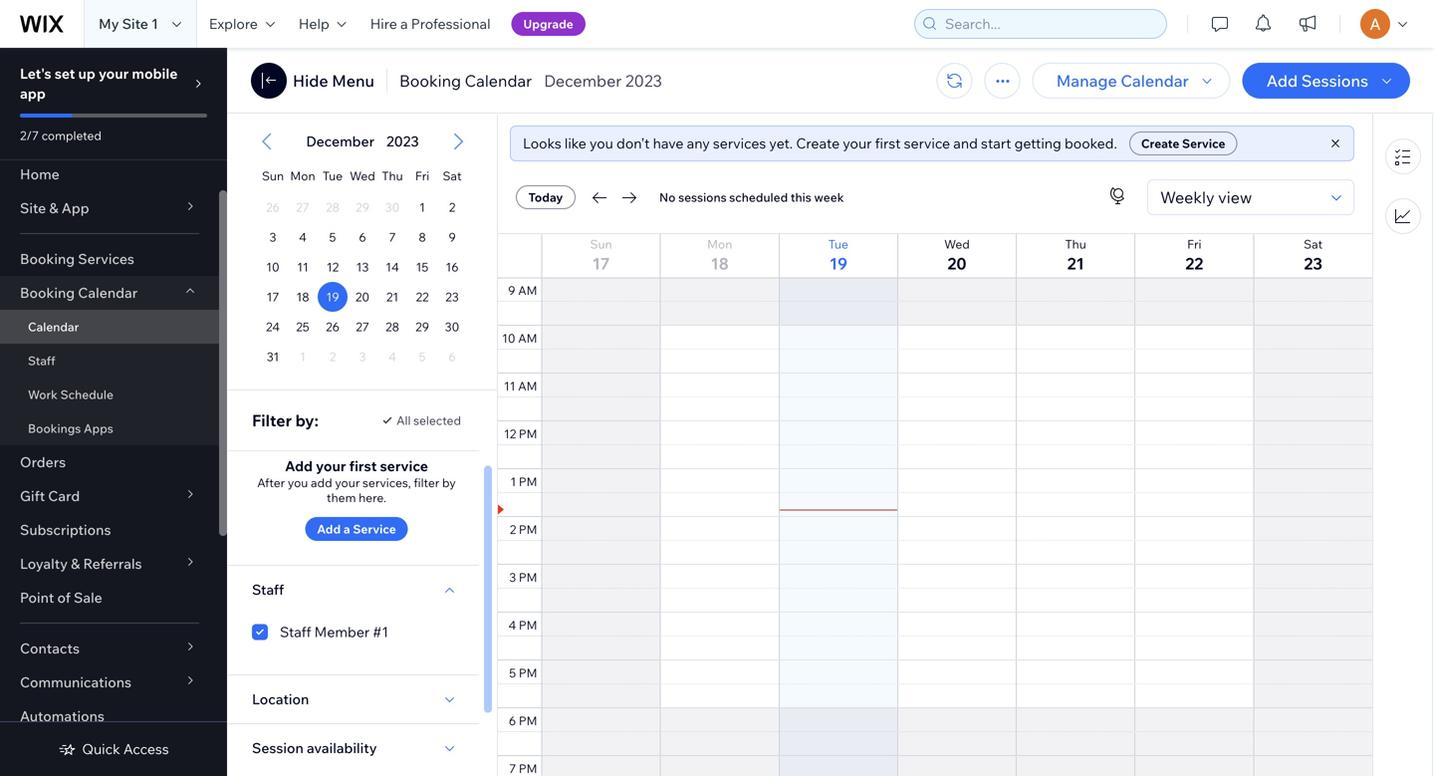 Task type: locate. For each thing, give the bounding box(es) containing it.
3 am from the top
[[518, 378, 537, 393]]

0 horizontal spatial 9
[[449, 230, 456, 245]]

pm for 7 pm
[[519, 761, 537, 776]]

week
[[814, 190, 844, 205]]

pm for 4 pm
[[519, 617, 537, 632]]

11 for 11 am
[[504, 378, 516, 393]]

staff inside sidebar element
[[28, 353, 55, 368]]

tue down hide menu
[[323, 168, 343, 183]]

row containing 10
[[258, 252, 467, 282]]

booking down hire a professional 'link'
[[399, 71, 461, 91]]

add up "add"
[[285, 457, 313, 475]]

calendar right manage
[[1121, 71, 1189, 91]]

11 down 10 am
[[504, 378, 516, 393]]

1 pm
[[511, 474, 537, 489]]

booking services
[[20, 250, 134, 267]]

1 right my
[[151, 15, 158, 32]]

6 up 7 pm
[[509, 713, 516, 728]]

& left app
[[49, 199, 58, 217]]

1 vertical spatial 6
[[509, 713, 516, 728]]

pm for 12 pm
[[519, 426, 537, 441]]

1 vertical spatial booking calendar
[[20, 284, 138, 301]]

today button
[[516, 185, 576, 209]]

menu
[[1374, 127, 1433, 246]]

1 horizontal spatial 12
[[504, 426, 516, 441]]

0 horizontal spatial tue
[[323, 168, 343, 183]]

7 pm
[[509, 761, 537, 776]]

1 horizontal spatial grid
[[498, 0, 1373, 776]]

10 up '24'
[[266, 260, 280, 274]]

1 horizontal spatial 7
[[509, 761, 516, 776]]

menu
[[332, 71, 375, 91]]

0 horizontal spatial service
[[353, 522, 396, 536]]

1 vertical spatial 7
[[509, 761, 516, 776]]

staff for staff link
[[28, 353, 55, 368]]

add sessions
[[1267, 71, 1369, 91]]

pm up 6 pm
[[519, 665, 537, 680]]

staff left "member"
[[280, 623, 311, 641]]

explore
[[209, 15, 258, 32]]

11 left 13
[[297, 260, 309, 274]]

0 horizontal spatial booking calendar
[[20, 284, 138, 301]]

a inside 'link'
[[400, 15, 408, 32]]

1 horizontal spatial 20
[[948, 254, 967, 273]]

sessions
[[679, 190, 727, 205]]

18 up 25
[[296, 289, 309, 304]]

pm for 2 pm
[[519, 522, 537, 537]]

6 pm
[[509, 713, 537, 728]]

add left sessions on the top right of the page
[[1267, 71, 1298, 91]]

9 up 10 am
[[508, 283, 516, 298]]

0 horizontal spatial thu
[[382, 168, 403, 183]]

3 pm
[[509, 570, 537, 585]]

staff up staff member #1
[[252, 581, 284, 598]]

None field
[[1155, 180, 1326, 214]]

0 vertical spatial you
[[590, 134, 614, 152]]

1 horizontal spatial december
[[544, 71, 622, 91]]

service left and
[[904, 134, 951, 152]]

0 vertical spatial 11
[[297, 260, 309, 274]]

december up like
[[544, 71, 622, 91]]

0 vertical spatial 19
[[830, 254, 848, 273]]

tuesday, december 19, 2023 cell
[[318, 282, 348, 312]]

pm up 2 pm
[[519, 474, 537, 489]]

0 horizontal spatial a
[[344, 522, 350, 536]]

0 horizontal spatial 23
[[446, 289, 459, 304]]

am up 12 pm
[[518, 378, 537, 393]]

booking down site & app
[[20, 250, 75, 267]]

sun mon tue wed thu
[[262, 168, 403, 183]]

0 horizontal spatial create
[[796, 134, 840, 152]]

2
[[449, 200, 456, 215], [510, 522, 516, 537]]

0 vertical spatial sat
[[443, 168, 462, 183]]

1 vertical spatial 17
[[267, 289, 279, 304]]

1 vertical spatial 2
[[510, 522, 516, 537]]

0 horizontal spatial wed
[[350, 168, 375, 183]]

fri 22
[[1186, 237, 1204, 273]]

3 down sun mon tue wed thu
[[269, 230, 276, 245]]

0 vertical spatial 10
[[266, 260, 280, 274]]

10
[[266, 260, 280, 274], [502, 330, 516, 345]]

add down them
[[317, 522, 341, 536]]

hide
[[293, 71, 328, 91]]

row group containing 1
[[240, 192, 485, 390]]

pm down 6 pm
[[519, 761, 537, 776]]

service up services,
[[380, 457, 428, 475]]

3 for 3 pm
[[509, 570, 516, 585]]

wed 20
[[945, 237, 970, 273]]

booking inside booking calendar popup button
[[20, 284, 75, 301]]

pm up the "5 pm"
[[519, 617, 537, 632]]

location
[[252, 690, 309, 708]]

create down manage calendar button
[[1142, 136, 1180, 151]]

pm down the "5 pm"
[[519, 713, 537, 728]]

0 vertical spatial 1
[[151, 15, 158, 32]]

here.
[[359, 490, 386, 505]]

&
[[49, 199, 58, 217], [71, 555, 80, 572]]

service inside add your first service after you add your services, filter by them here.
[[380, 457, 428, 475]]

sidebar element
[[0, 48, 227, 776]]

mon down the hide
[[290, 168, 315, 183]]

2 up 3 pm
[[510, 522, 516, 537]]

12 down the 11 am
[[504, 426, 516, 441]]

am up 10 am
[[518, 283, 537, 298]]

a for professional
[[400, 15, 408, 32]]

5 down the 4 pm
[[509, 665, 516, 680]]

0 vertical spatial a
[[400, 15, 408, 32]]

sun
[[262, 168, 284, 183], [590, 237, 612, 252]]

site right my
[[122, 15, 148, 32]]

4 down sun mon tue wed thu
[[299, 230, 307, 245]]

0 vertical spatial thu
[[382, 168, 403, 183]]

1 up the '8'
[[420, 200, 425, 215]]

5 for 5
[[329, 230, 336, 245]]

3 up the 4 pm
[[509, 570, 516, 585]]

0 horizontal spatial 1
[[151, 15, 158, 32]]

& right loyalty
[[71, 555, 80, 572]]

0 horizontal spatial 4
[[299, 230, 307, 245]]

mobile
[[132, 65, 178, 82]]

create right yet.
[[796, 134, 840, 152]]

pm
[[519, 426, 537, 441], [519, 474, 537, 489], [519, 522, 537, 537], [519, 570, 537, 585], [519, 617, 537, 632], [519, 665, 537, 680], [519, 713, 537, 728], [519, 761, 537, 776]]

1 horizontal spatial tue
[[829, 237, 849, 252]]

0 vertical spatial 12
[[327, 260, 339, 274]]

filter
[[414, 475, 440, 490]]

0 vertical spatial sun
[[262, 168, 284, 183]]

1 vertical spatial 12
[[504, 426, 516, 441]]

app
[[62, 199, 89, 217]]

contacts button
[[0, 632, 219, 665]]

booking down booking services at the top left of page
[[20, 284, 75, 301]]

27
[[356, 319, 369, 334]]

0 vertical spatial 5
[[329, 230, 336, 245]]

your right up
[[99, 65, 129, 82]]

0 horizontal spatial grid
[[240, 115, 485, 390]]

hire
[[370, 15, 397, 32]]

2 for 2
[[449, 200, 456, 215]]

booking
[[399, 71, 461, 91], [20, 250, 75, 267], [20, 284, 75, 301]]

mon 18
[[707, 237, 733, 273]]

after
[[257, 475, 285, 490]]

1 vertical spatial first
[[349, 457, 377, 475]]

0 vertical spatial 20
[[948, 254, 967, 273]]

your inside let's set up your mobile app
[[99, 65, 129, 82]]

10 for 10
[[266, 260, 280, 274]]

session
[[252, 739, 304, 757]]

& inside site & app popup button
[[49, 199, 58, 217]]

2 am from the top
[[518, 330, 537, 345]]

sessions
[[1302, 71, 1369, 91]]

1 horizontal spatial 4
[[509, 617, 516, 632]]

staff button
[[252, 578, 284, 602]]

0 horizontal spatial 18
[[296, 289, 309, 304]]

8 pm from the top
[[519, 761, 537, 776]]

manage calendar button
[[1033, 63, 1231, 99]]

filter by:
[[252, 410, 319, 430]]

booking calendar down booking services at the top left of page
[[20, 284, 138, 301]]

by
[[442, 475, 456, 490]]

staff up work
[[28, 353, 55, 368]]

pm for 6 pm
[[519, 713, 537, 728]]

1 am from the top
[[518, 283, 537, 298]]

1 vertical spatial 11
[[504, 378, 516, 393]]

3 pm from the top
[[519, 522, 537, 537]]

1 horizontal spatial 19
[[830, 254, 848, 273]]

4 pm from the top
[[519, 570, 537, 585]]

you
[[590, 134, 614, 152], [288, 475, 308, 490]]

1 horizontal spatial fri
[[1188, 237, 1202, 252]]

7 down 6 pm
[[509, 761, 516, 776]]

1 horizontal spatial 22
[[1186, 254, 1204, 273]]

sun for mon
[[262, 168, 284, 183]]

1 horizontal spatial 18
[[711, 254, 729, 273]]

automations link
[[0, 699, 219, 733]]

6 up 13
[[359, 230, 366, 245]]

1 horizontal spatial sat
[[1304, 237, 1323, 252]]

1 vertical spatial 10
[[502, 330, 516, 345]]

sun for 17
[[590, 237, 612, 252]]

5 pm from the top
[[519, 617, 537, 632]]

booking inside "booking services" link
[[20, 250, 75, 267]]

pm down 2 pm
[[519, 570, 537, 585]]

1 down 12 pm
[[511, 474, 516, 489]]

18 down sessions
[[711, 254, 729, 273]]

12 left 13
[[327, 260, 339, 274]]

1 vertical spatial site
[[20, 199, 46, 217]]

1 for 1
[[420, 200, 425, 215]]

booking calendar down professional on the top left of page
[[399, 71, 532, 91]]

a down them
[[344, 522, 350, 536]]

2 vertical spatial 1
[[511, 474, 516, 489]]

create service
[[1142, 136, 1226, 151]]

1 vertical spatial 1
[[420, 200, 425, 215]]

0 horizontal spatial 20
[[356, 289, 370, 304]]

you left "add"
[[288, 475, 308, 490]]

row group
[[240, 192, 485, 390]]

& for site
[[49, 199, 58, 217]]

2 pm from the top
[[519, 474, 537, 489]]

0 horizontal spatial add
[[285, 457, 313, 475]]

1 horizontal spatial 5
[[509, 665, 516, 680]]

create service button
[[1130, 132, 1238, 155]]

1 vertical spatial sat
[[1304, 237, 1323, 252]]

Staff Member #1 checkbox
[[252, 620, 443, 644]]

1 vertical spatial a
[[344, 522, 350, 536]]

add for a
[[317, 522, 341, 536]]

9 right the '8'
[[449, 230, 456, 245]]

calendar
[[465, 71, 532, 91], [1121, 71, 1189, 91], [78, 284, 138, 301], [28, 319, 79, 334]]

2 up 16
[[449, 200, 456, 215]]

row containing 1
[[258, 192, 467, 222]]

2023 up sun mon tue wed thu
[[387, 132, 419, 150]]

site inside popup button
[[20, 199, 46, 217]]

a right hire
[[400, 15, 408, 32]]

calendar up staff link
[[28, 319, 79, 334]]

a
[[400, 15, 408, 32], [344, 522, 350, 536]]

grid containing december
[[240, 115, 485, 390]]

0 horizontal spatial 21
[[386, 289, 399, 304]]

december for december
[[306, 132, 375, 150]]

calendar inside booking calendar popup button
[[78, 284, 138, 301]]

0 horizontal spatial 17
[[267, 289, 279, 304]]

december 2023
[[544, 71, 662, 91]]

18 inside mon 18
[[711, 254, 729, 273]]

1 vertical spatial december
[[306, 132, 375, 150]]

1 vertical spatial 19
[[326, 289, 339, 304]]

9 for 9 am
[[508, 283, 516, 298]]

1 horizontal spatial 17
[[593, 254, 610, 273]]

2023 up don't
[[626, 71, 662, 91]]

22
[[1186, 254, 1204, 273], [416, 289, 429, 304]]

quick
[[82, 740, 120, 758]]

Search... field
[[939, 10, 1161, 38]]

11 for 11
[[297, 260, 309, 274]]

site down home
[[20, 199, 46, 217]]

10 am
[[502, 330, 537, 345]]

1 pm from the top
[[519, 426, 537, 441]]

4 down 3 pm
[[509, 617, 516, 632]]

0 vertical spatial site
[[122, 15, 148, 32]]

8
[[419, 230, 426, 245]]

0 vertical spatial december
[[544, 71, 622, 91]]

row containing 24
[[258, 312, 467, 342]]

0 horizontal spatial 11
[[297, 260, 309, 274]]

#1
[[373, 623, 389, 641]]

1 vertical spatial 21
[[386, 289, 399, 304]]

0 vertical spatial mon
[[290, 168, 315, 183]]

0 vertical spatial 22
[[1186, 254, 1204, 273]]

bookings apps link
[[0, 411, 219, 445]]

1 horizontal spatial &
[[71, 555, 80, 572]]

0 vertical spatial 23
[[1304, 254, 1323, 273]]

mon down sessions
[[707, 237, 733, 252]]

booked.
[[1065, 134, 1118, 152]]

6
[[359, 230, 366, 245], [509, 713, 516, 728]]

pm for 5 pm
[[519, 665, 537, 680]]

fri inside "fri 22"
[[1188, 237, 1202, 252]]

1 horizontal spatial booking calendar
[[399, 71, 532, 91]]

loyalty
[[20, 555, 68, 572]]

19 down week
[[830, 254, 848, 273]]

grid containing 17
[[498, 0, 1373, 776]]

site
[[122, 15, 148, 32], [20, 199, 46, 217]]

gift card
[[20, 487, 80, 505]]

your right "add"
[[335, 475, 360, 490]]

staff inside checkbox
[[280, 623, 311, 641]]

7 left the '8'
[[389, 230, 396, 245]]

1 vertical spatial service
[[353, 522, 396, 536]]

calendar down professional on the top left of page
[[465, 71, 532, 91]]

0 vertical spatial first
[[875, 134, 901, 152]]

add inside add your first service after you add your services, filter by them here.
[[285, 457, 313, 475]]

orders link
[[0, 445, 219, 479]]

booking for "booking services" link
[[20, 250, 75, 267]]

sat for sat
[[443, 168, 462, 183]]

tue down week
[[829, 237, 849, 252]]

1 horizontal spatial create
[[1142, 136, 1180, 151]]

calendar inside calendar link
[[28, 319, 79, 334]]

10 up the 11 am
[[502, 330, 516, 345]]

9 am
[[508, 283, 537, 298]]

1 for 1 pm
[[511, 474, 516, 489]]

1 vertical spatial thu
[[1065, 237, 1087, 252]]

2 vertical spatial staff
[[280, 623, 311, 641]]

0 horizontal spatial 10
[[266, 260, 280, 274]]

your
[[99, 65, 129, 82], [843, 134, 872, 152], [316, 457, 346, 475], [335, 475, 360, 490]]

you right like
[[590, 134, 614, 152]]

0 vertical spatial 6
[[359, 230, 366, 245]]

2 for 2 pm
[[510, 522, 516, 537]]

alert
[[300, 132, 425, 150]]

and
[[954, 134, 978, 152]]

5 up tuesday, december 19, 2023 cell
[[329, 230, 336, 245]]

7 pm from the top
[[519, 713, 537, 728]]

0 horizontal spatial first
[[349, 457, 377, 475]]

0 horizontal spatial site
[[20, 199, 46, 217]]

25
[[296, 319, 310, 334]]

0 vertical spatial 17
[[593, 254, 610, 273]]

15
[[416, 260, 429, 274]]

wed
[[350, 168, 375, 183], [945, 237, 970, 252]]

mon
[[290, 168, 315, 183], [707, 237, 733, 252]]

add a service button
[[305, 517, 408, 541]]

1 vertical spatial 3
[[509, 570, 516, 585]]

0 horizontal spatial december
[[306, 132, 375, 150]]

add your first service after you add your services, filter by them here.
[[257, 457, 456, 505]]

1 vertical spatial fri
[[1188, 237, 1202, 252]]

2/7
[[20, 128, 39, 143]]

& inside the loyalty & referrals dropdown button
[[71, 555, 80, 572]]

pm for 1 pm
[[519, 474, 537, 489]]

sat
[[443, 168, 462, 183], [1304, 237, 1323, 252]]

a inside button
[[344, 522, 350, 536]]

1 vertical spatial staff
[[252, 581, 284, 598]]

0 horizontal spatial fri
[[415, 168, 430, 183]]

service down manage calendar button
[[1183, 136, 1226, 151]]

1 inside row
[[420, 200, 425, 215]]

0 horizontal spatial 12
[[327, 260, 339, 274]]

pm down 1 pm
[[519, 522, 537, 537]]

2 vertical spatial add
[[317, 522, 341, 536]]

1 vertical spatial 9
[[508, 283, 516, 298]]

first left and
[[875, 134, 901, 152]]

6 pm from the top
[[519, 665, 537, 680]]

hire a professional link
[[358, 0, 503, 48]]

row containing 3
[[258, 222, 467, 252]]

am down 9 am
[[518, 330, 537, 345]]

app
[[20, 85, 46, 102]]

calendar down "booking services" link
[[78, 284, 138, 301]]

work schedule
[[28, 387, 113, 402]]

fri inside row
[[415, 168, 430, 183]]

pm up 1 pm
[[519, 426, 537, 441]]

19 up 26
[[326, 289, 339, 304]]

7 for 7
[[389, 230, 396, 245]]

home
[[20, 165, 60, 183]]

21 inside thu 21
[[1068, 254, 1085, 273]]

0 vertical spatial 3
[[269, 230, 276, 245]]

you inside add your first service after you add your services, filter by them here.
[[288, 475, 308, 490]]

1 vertical spatial wed
[[945, 237, 970, 252]]

2 horizontal spatial add
[[1267, 71, 1298, 91]]

alert containing december
[[300, 132, 425, 150]]

grid
[[498, 0, 1373, 776], [240, 115, 485, 390]]

service
[[1183, 136, 1226, 151], [353, 522, 396, 536]]

row
[[258, 156, 467, 192], [258, 192, 467, 222], [258, 222, 467, 252], [498, 234, 1373, 278], [258, 252, 467, 282], [258, 282, 467, 312], [258, 312, 467, 342]]

31
[[267, 349, 279, 364]]

0 vertical spatial add
[[1267, 71, 1298, 91]]

december up sun mon tue wed thu
[[306, 132, 375, 150]]

0 vertical spatial 2
[[449, 200, 456, 215]]

first up services,
[[349, 457, 377, 475]]

1 vertical spatial 22
[[416, 289, 429, 304]]

0 vertical spatial 2023
[[626, 71, 662, 91]]

1 vertical spatial service
[[380, 457, 428, 475]]

service down here.
[[353, 522, 396, 536]]

looks
[[523, 134, 562, 152]]

0 horizontal spatial service
[[380, 457, 428, 475]]



Task type: describe. For each thing, give the bounding box(es) containing it.
quick access
[[82, 740, 169, 758]]

by:
[[295, 410, 319, 430]]

my
[[99, 15, 119, 32]]

availability
[[307, 739, 377, 757]]

access
[[123, 740, 169, 758]]

create inside button
[[1142, 136, 1180, 151]]

bookings apps
[[28, 421, 113, 436]]

booking for booking calendar popup button
[[20, 284, 75, 301]]

1 horizontal spatial thu
[[1065, 237, 1087, 252]]

booking calendar button
[[0, 276, 219, 310]]

0 vertical spatial service
[[1183, 136, 1226, 151]]

4 for 4
[[299, 230, 307, 245]]

staff for staff button at the left of page
[[252, 581, 284, 598]]

fri for fri
[[415, 168, 430, 183]]

calendar inside manage calendar button
[[1121, 71, 1189, 91]]

set
[[55, 65, 75, 82]]

sat for sat 23
[[1304, 237, 1323, 252]]

completed
[[42, 128, 102, 143]]

add for your
[[285, 457, 313, 475]]

12 pm
[[504, 426, 537, 441]]

site & app
[[20, 199, 89, 217]]

professional
[[411, 15, 491, 32]]

no sessions scheduled this week
[[659, 190, 844, 205]]

yet.
[[770, 134, 793, 152]]

am for 11 am
[[518, 378, 537, 393]]

0 horizontal spatial 2023
[[387, 132, 419, 150]]

subscriptions
[[20, 521, 111, 538]]

scheduled
[[730, 190, 788, 205]]

1 vertical spatial 18
[[296, 289, 309, 304]]

7 for 7 pm
[[509, 761, 516, 776]]

services,
[[363, 475, 411, 490]]

5 pm
[[509, 665, 537, 680]]

orders
[[20, 453, 66, 471]]

communications button
[[0, 665, 219, 699]]

30
[[445, 319, 460, 334]]

12 for 12 pm
[[504, 426, 516, 441]]

staff member #1
[[280, 623, 389, 641]]

am for 9 am
[[518, 283, 537, 298]]

10 for 10 am
[[502, 330, 516, 345]]

wed inside row
[[350, 168, 375, 183]]

apps
[[84, 421, 113, 436]]

all
[[397, 413, 411, 428]]

row containing sun
[[258, 156, 467, 192]]

sat 23
[[1304, 237, 1323, 273]]

17 inside the sun 17
[[593, 254, 610, 273]]

up
[[78, 65, 95, 82]]

0 vertical spatial booking
[[399, 71, 461, 91]]

automations
[[20, 707, 105, 725]]

11 am
[[504, 378, 537, 393]]

this
[[791, 190, 812, 205]]

member
[[314, 623, 370, 641]]

22 inside row group
[[416, 289, 429, 304]]

fri for fri 22
[[1188, 237, 1202, 252]]

them
[[327, 490, 356, 505]]

& for loyalty
[[71, 555, 80, 572]]

point of sale
[[20, 589, 102, 606]]

booking calendar inside popup button
[[20, 284, 138, 301]]

help
[[299, 15, 329, 32]]

referrals
[[83, 555, 142, 572]]

hide menu
[[293, 71, 375, 91]]

your up week
[[843, 134, 872, 152]]

23 inside sat 23
[[1304, 254, 1323, 273]]

calendar link
[[0, 310, 219, 344]]

add
[[311, 475, 332, 490]]

20 inside wed 20
[[948, 254, 967, 273]]

your up "add"
[[316, 457, 346, 475]]

first inside add your first service after you add your services, filter by them here.
[[349, 457, 377, 475]]

16
[[446, 260, 459, 274]]

3 for 3
[[269, 230, 276, 245]]

have
[[653, 134, 684, 152]]

2/7 completed
[[20, 128, 102, 143]]

upgrade button
[[512, 12, 586, 36]]

a for service
[[344, 522, 350, 536]]

29
[[415, 319, 429, 334]]

services
[[713, 134, 766, 152]]

let's set up your mobile app
[[20, 65, 178, 102]]

0 horizontal spatial mon
[[290, 168, 315, 183]]

site & app button
[[0, 191, 219, 225]]

home link
[[0, 157, 219, 191]]

6 for 6 pm
[[509, 713, 516, 728]]

sale
[[74, 589, 102, 606]]

of
[[57, 589, 71, 606]]

tue inside row
[[323, 168, 343, 183]]

1 vertical spatial tue
[[829, 237, 849, 252]]

all selected
[[397, 413, 461, 428]]

december for december 2023
[[544, 71, 622, 91]]

1 horizontal spatial site
[[122, 15, 148, 32]]

6 for 6
[[359, 230, 366, 245]]

thu inside row
[[382, 168, 403, 183]]

gift card button
[[0, 479, 219, 513]]

add sessions button
[[1243, 63, 1411, 99]]

location button
[[252, 687, 309, 711]]

point of sale link
[[0, 581, 219, 615]]

2 pm
[[510, 522, 537, 537]]

1 horizontal spatial first
[[875, 134, 901, 152]]

no
[[659, 190, 676, 205]]

1 vertical spatial 20
[[356, 289, 370, 304]]

add for sessions
[[1267, 71, 1298, 91]]

19 inside tue 19
[[830, 254, 848, 273]]

0 vertical spatial booking calendar
[[399, 71, 532, 91]]

26
[[326, 319, 340, 334]]

upgrade
[[524, 16, 574, 31]]

don't
[[617, 134, 650, 152]]

28
[[386, 319, 399, 334]]

quick access button
[[58, 740, 169, 758]]

am for 10 am
[[518, 330, 537, 345]]

12 for 12
[[327, 260, 339, 274]]

19 inside tuesday, december 19, 2023 cell
[[326, 289, 339, 304]]

services
[[78, 250, 134, 267]]

24
[[266, 319, 280, 334]]

pm for 3 pm
[[519, 570, 537, 585]]

4 for 4 pm
[[509, 617, 516, 632]]

9 for 9
[[449, 230, 456, 245]]

bookings
[[28, 421, 81, 436]]

1 horizontal spatial 2023
[[626, 71, 662, 91]]

add a service
[[317, 522, 396, 536]]

schedule
[[60, 387, 113, 402]]

tue 19
[[829, 237, 849, 273]]

13
[[356, 260, 369, 274]]

gift
[[20, 487, 45, 505]]

5 for 5 pm
[[509, 665, 516, 680]]

work
[[28, 387, 58, 402]]

looks like you don't have any services yet. create your first service and start getting booked.
[[523, 134, 1118, 152]]

1 horizontal spatial mon
[[707, 237, 733, 252]]

4 pm
[[509, 617, 537, 632]]

session availability
[[252, 739, 377, 757]]

1 horizontal spatial service
[[904, 134, 951, 152]]

selected
[[414, 413, 461, 428]]

loyalty & referrals button
[[0, 547, 219, 581]]



Task type: vqa. For each thing, say whether or not it's contained in the screenshot.


